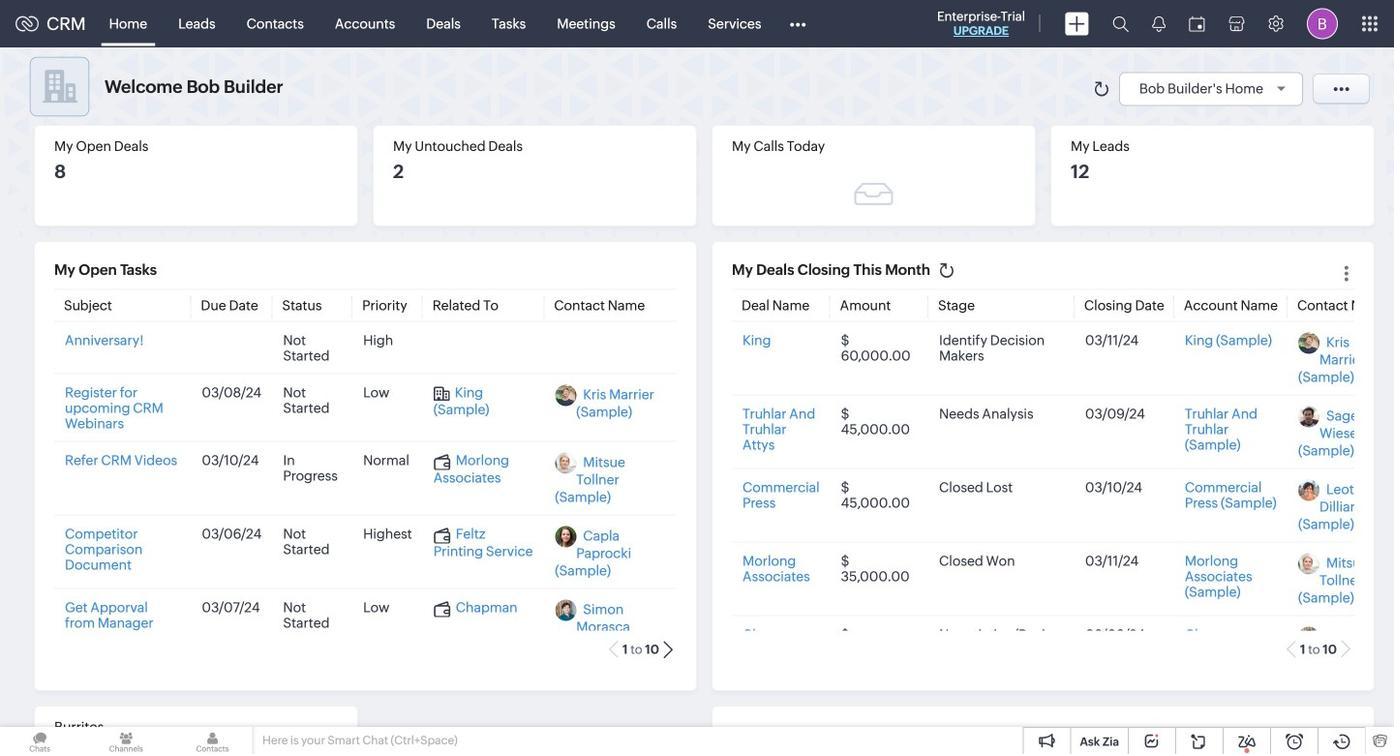 Task type: locate. For each thing, give the bounding box(es) containing it.
search element
[[1101, 0, 1141, 47]]

calendar image
[[1189, 16, 1206, 31]]

channels image
[[86, 727, 166, 754]]

Other Modules field
[[777, 8, 819, 39]]

create menu element
[[1054, 0, 1101, 47]]

signals image
[[1152, 15, 1166, 32]]

signals element
[[1141, 0, 1178, 47]]



Task type: vqa. For each thing, say whether or not it's contained in the screenshot.
the rightmost 'nov'
no



Task type: describe. For each thing, give the bounding box(es) containing it.
chats image
[[0, 727, 80, 754]]

search image
[[1113, 15, 1129, 32]]

create menu image
[[1065, 12, 1090, 35]]

contacts image
[[173, 727, 252, 754]]

logo image
[[15, 16, 39, 31]]

profile image
[[1307, 8, 1338, 39]]

profile element
[[1296, 0, 1350, 47]]



